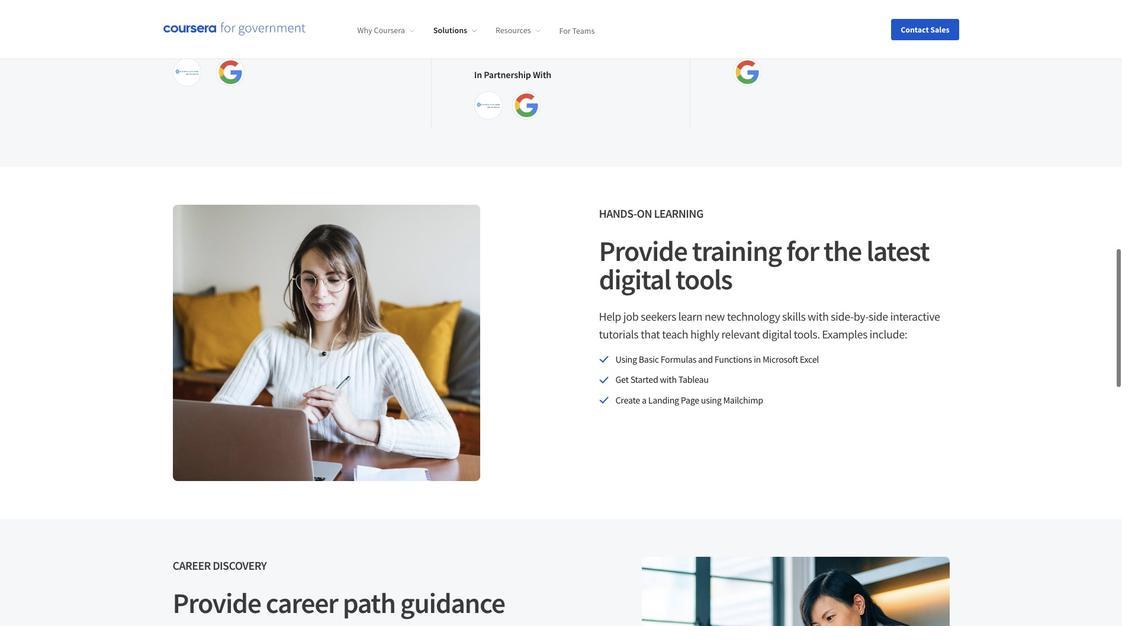 Task type: vqa. For each thing, say whether or not it's contained in the screenshot.
Why Coursera link on the left top of page
yes



Task type: describe. For each thing, give the bounding box(es) containing it.
the inside provide training for the latest digital tools
[[824, 233, 862, 269]]

hands-on learning image
[[173, 205, 480, 482]]

get started with tableau
[[616, 374, 709, 386]]

seekers
[[641, 309, 677, 324]]

solutions
[[434, 25, 468, 36]]

it
[[491, 9, 498, 20]]

provide for provide career path guidance
[[173, 586, 261, 622]]

google leader logo image for ashok leyland logo to the right
[[515, 94, 539, 117]]

0 vertical spatial in
[[173, 36, 181, 47]]

contact sales button
[[892, 19, 960, 40]]

digital for tools
[[599, 262, 671, 297]]

landing
[[649, 395, 680, 406]]

resources link
[[496, 25, 541, 36]]

coursera for government image
[[163, 22, 305, 36]]

the inside it security: defense against the digital dark arts
[[588, 9, 599, 20]]

0 horizontal spatial in partnership with
[[173, 36, 250, 47]]

tools.
[[794, 327, 821, 342]]

path
[[343, 586, 396, 622]]

contact sales
[[901, 24, 950, 35]]

examples
[[823, 327, 868, 342]]

why
[[358, 25, 373, 36]]

learn
[[679, 309, 703, 324]]

provide career path guidance
[[173, 586, 505, 622]]

create
[[616, 395, 641, 406]]

basic
[[639, 354, 659, 366]]

1 vertical spatial in
[[475, 69, 482, 81]]

1 horizontal spatial ashok leyland logo image
[[477, 94, 501, 117]]

page
[[681, 395, 700, 406]]

teach
[[663, 327, 689, 342]]

career discovery
[[173, 559, 267, 574]]

arts
[[491, 21, 504, 31]]

on
[[637, 206, 652, 221]]

discovery
[[213, 559, 267, 574]]

tutorials
[[599, 327, 639, 342]]

why coursera
[[358, 25, 405, 36]]

learning
[[654, 206, 704, 221]]

coursera
[[374, 25, 405, 36]]

get
[[616, 374, 629, 386]]

digital for dark
[[601, 9, 623, 20]]

security:
[[499, 9, 530, 20]]

by-
[[854, 309, 869, 324]]

defense
[[532, 9, 559, 20]]

new
[[705, 309, 725, 324]]

started
[[631, 374, 659, 386]]

it security: defense against the digital dark arts
[[491, 9, 640, 31]]

job
[[624, 309, 639, 324]]

0 vertical spatial ashok leyland logo image
[[175, 60, 199, 84]]

latest
[[867, 233, 930, 269]]

with inside help job seekers learn new technology skills with side-by-side interactive tutorials that teach highly relevant digital tools. examples include:
[[808, 309, 829, 324]]

excel
[[800, 354, 820, 366]]



Task type: locate. For each thing, give the bounding box(es) containing it.
for teams
[[560, 25, 595, 36]]

career
[[266, 586, 338, 622]]

sales
[[931, 24, 950, 35]]

using
[[701, 395, 722, 406]]

provide
[[599, 233, 688, 269], [173, 586, 261, 622]]

1 horizontal spatial in
[[475, 69, 482, 81]]

include:
[[870, 327, 908, 342]]

1 vertical spatial with
[[660, 374, 677, 386]]

formulas
[[661, 354, 697, 366]]

guidance
[[400, 586, 505, 622]]

1 horizontal spatial partnership
[[484, 69, 531, 81]]

0 vertical spatial with
[[231, 36, 250, 47]]

in partnership with
[[173, 36, 250, 47], [475, 69, 552, 81]]

1 horizontal spatial with
[[533, 69, 552, 81]]

the
[[588, 9, 599, 20], [824, 233, 862, 269]]

0 horizontal spatial with
[[231, 36, 250, 47]]

0 vertical spatial with
[[808, 309, 829, 324]]

side-
[[831, 309, 854, 324]]

ashok leyland logo image
[[175, 60, 199, 84], [477, 94, 501, 117]]

0 horizontal spatial the
[[588, 9, 599, 20]]

with up tools.
[[808, 309, 829, 324]]

google leader logo image for ashok leyland logo to the top
[[218, 60, 242, 84]]

the up teams
[[588, 9, 599, 20]]

contact
[[901, 24, 930, 35]]

0 horizontal spatial partnership
[[182, 36, 230, 47]]

in
[[173, 36, 181, 47], [475, 69, 482, 81]]

hands-
[[599, 206, 637, 221]]

in
[[754, 354, 761, 366]]

training
[[693, 233, 782, 269]]

1 horizontal spatial with
[[808, 309, 829, 324]]

career
[[173, 559, 211, 574]]

1 horizontal spatial provide
[[599, 233, 688, 269]]

resources
[[496, 25, 531, 36]]

1 vertical spatial digital
[[599, 262, 671, 297]]

1 vertical spatial the
[[824, 233, 862, 269]]

0 vertical spatial partnership
[[182, 36, 230, 47]]

using basic formulas and functions in microsoft excel
[[616, 354, 820, 366]]

0 vertical spatial digital
[[601, 9, 623, 20]]

that
[[641, 327, 660, 342]]

digital up 'job'
[[599, 262, 671, 297]]

for teams link
[[560, 25, 595, 36]]

the right for
[[824, 233, 862, 269]]

for
[[560, 25, 571, 36]]

tableau
[[679, 374, 709, 386]]

tab panel
[[173, 0, 950, 129]]

microsoft
[[763, 354, 799, 366]]

0 vertical spatial in partnership with
[[173, 36, 250, 47]]

provide training for the latest digital tools
[[599, 233, 930, 297]]

1 horizontal spatial in partnership with
[[475, 69, 552, 81]]

functions
[[715, 354, 753, 366]]

digital left dark
[[601, 9, 623, 20]]

provide for provide training for the latest digital tools
[[599, 233, 688, 269]]

with up landing
[[660, 374, 677, 386]]

using
[[616, 354, 637, 366]]

1 vertical spatial provide
[[173, 586, 261, 622]]

highly
[[691, 327, 720, 342]]

digital
[[601, 9, 623, 20], [599, 262, 671, 297], [763, 327, 792, 342]]

relevant
[[722, 327, 761, 342]]

against
[[561, 9, 586, 20]]

digital inside provide training for the latest digital tools
[[599, 262, 671, 297]]

1 vertical spatial ashok leyland logo image
[[477, 94, 501, 117]]

google leader logo image
[[218, 60, 242, 84], [736, 60, 760, 84], [515, 94, 539, 117]]

provide inside provide training for the latest digital tools
[[599, 233, 688, 269]]

0 horizontal spatial ashok leyland logo image
[[175, 60, 199, 84]]

a
[[642, 395, 647, 406]]

1 horizontal spatial the
[[824, 233, 862, 269]]

0 vertical spatial the
[[588, 9, 599, 20]]

create a landing page using mailchimp
[[616, 395, 764, 406]]

with
[[808, 309, 829, 324], [660, 374, 677, 386]]

tab panel containing in partnership with
[[173, 0, 950, 129]]

solutions link
[[434, 25, 477, 36]]

0 horizontal spatial in
[[173, 36, 181, 47]]

provide down career discovery
[[173, 586, 261, 622]]

interactive
[[891, 309, 941, 324]]

side
[[869, 309, 889, 324]]

hands-on learning
[[599, 206, 704, 221]]

skills
[[783, 309, 806, 324]]

0 vertical spatial provide
[[599, 233, 688, 269]]

1 vertical spatial with
[[533, 69, 552, 81]]

0 horizontal spatial provide
[[173, 586, 261, 622]]

1 horizontal spatial google leader logo image
[[515, 94, 539, 117]]

tools
[[676, 262, 733, 297]]

0 horizontal spatial google leader logo image
[[218, 60, 242, 84]]

with
[[231, 36, 250, 47], [533, 69, 552, 81]]

2 vertical spatial digital
[[763, 327, 792, 342]]

mailchimp
[[724, 395, 764, 406]]

2 horizontal spatial google leader logo image
[[736, 60, 760, 84]]

1 vertical spatial in partnership with
[[475, 69, 552, 81]]

technology
[[727, 309, 781, 324]]

digital inside help job seekers learn new technology skills with side-by-side interactive tutorials that teach highly relevant digital tools. examples include:
[[763, 327, 792, 342]]

help
[[599, 309, 622, 324]]

digital down skills
[[763, 327, 792, 342]]

provide down on
[[599, 233, 688, 269]]

help job seekers learn new technology skills with side-by-side interactive tutorials that teach highly relevant digital tools. examples include:
[[599, 309, 941, 342]]

0 horizontal spatial with
[[660, 374, 677, 386]]

dark
[[624, 9, 640, 20]]

and
[[699, 354, 713, 366]]

1 vertical spatial partnership
[[484, 69, 531, 81]]

teams
[[573, 25, 595, 36]]

digital inside it security: defense against the digital dark arts
[[601, 9, 623, 20]]

for
[[787, 233, 819, 269]]

why coursera link
[[358, 25, 415, 36]]

partnership
[[182, 36, 230, 47], [484, 69, 531, 81]]



